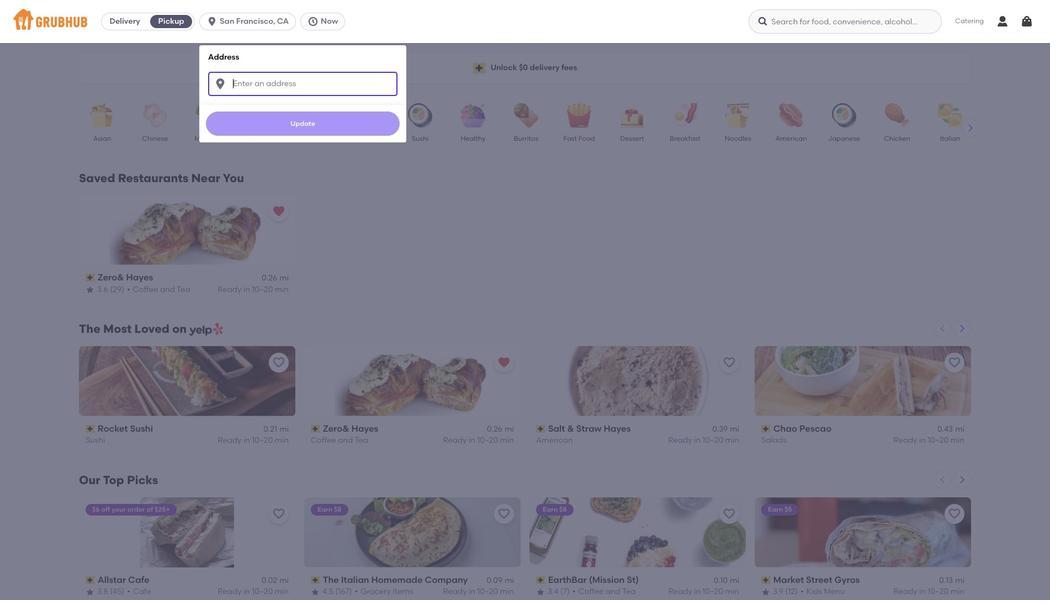 Task type: describe. For each thing, give the bounding box(es) containing it.
hamburgers
[[294, 135, 334, 143]]

st)
[[627, 575, 639, 585]]

0.21 mi
[[264, 425, 289, 434]]

san francisco, ca button
[[199, 13, 301, 30]]

noodles image
[[719, 103, 758, 128]]

in for subscription pass icon associated with 4.5 (167)
[[469, 587, 476, 597]]

in for 3.6 (29)'s subscription pass icon
[[244, 285, 250, 294]]

salt & straw hayes
[[548, 424, 631, 434]]

min for 3.6 (29)'s subscription pass icon
[[275, 285, 289, 294]]

chicken
[[884, 135, 911, 143]]

ready in 10–20 min for subscription pass image related to chao pescao
[[894, 436, 965, 445]]

(45)
[[110, 587, 124, 597]]

subscription pass image for 4.5 (167)
[[311, 577, 321, 584]]

picks
[[127, 473, 158, 487]]

in for subscription pass image for salt & straw hayes
[[694, 436, 701, 445]]

delivery
[[110, 17, 140, 26]]

order
[[127, 506, 145, 514]]

4.5
[[323, 587, 334, 597]]

3.8
[[97, 587, 108, 597]]

the for the italian homemade company
[[323, 575, 339, 585]]

ca
[[277, 17, 289, 26]]

ready in 10–20 min for 3.6 (29)'s subscription pass icon
[[218, 285, 289, 294]]

caret left icon image for our top picks
[[938, 475, 947, 484]]

noodles
[[725, 135, 752, 143]]

most
[[103, 322, 132, 336]]

subscription pass image for rocket sushi
[[86, 425, 95, 433]]

2 horizontal spatial sushi
[[412, 135, 429, 143]]

pickup button
[[148, 13, 194, 30]]

allstar
[[98, 575, 126, 585]]

$0
[[519, 63, 528, 72]]

you
[[223, 171, 244, 185]]

fast food
[[564, 135, 595, 143]]

restaurants
[[118, 171, 189, 185]]

• for italian
[[355, 587, 358, 597]]

in for subscription pass image associated with rocket sushi
[[244, 436, 250, 445]]

unlock
[[491, 63, 517, 72]]

dessert image
[[613, 103, 652, 128]]

grocery
[[361, 587, 391, 597]]

min for subscription pass image related to chao pescao
[[951, 436, 965, 445]]

chinese
[[142, 135, 168, 143]]

your
[[112, 506, 126, 514]]

0.21
[[264, 425, 277, 434]]

rocket sushi
[[98, 424, 153, 434]]

catering
[[956, 17, 984, 25]]

earthbar (mission st)
[[548, 575, 639, 585]]

items
[[393, 587, 413, 597]]

ready for subscription pass image associated with rocket sushi
[[218, 436, 242, 445]]

zero& for saved restaurant button to the left
[[98, 272, 124, 283]]

&
[[568, 424, 574, 434]]

salads
[[762, 436, 787, 445]]

$5
[[785, 506, 792, 514]]

0.13 mi
[[940, 576, 965, 586]]

catering button
[[948, 9, 992, 34]]

food
[[579, 135, 595, 143]]

(12)
[[786, 587, 798, 597]]

pescao
[[800, 424, 832, 434]]

fees
[[562, 63, 577, 72]]

3.9
[[773, 587, 784, 597]]

caret right icon image for our top picks
[[958, 475, 967, 484]]

now
[[321, 17, 338, 26]]

grubhub plus flag logo image
[[473, 63, 486, 73]]

near
[[191, 171, 220, 185]]

earn for the italian homemade company
[[318, 506, 333, 514]]

• kids menu
[[801, 587, 845, 597]]

chicken image
[[878, 103, 917, 128]]

unlock $0 delivery fees
[[491, 63, 577, 72]]

update button
[[206, 111, 400, 136]]

• for street
[[801, 587, 804, 597]]

tacos
[[252, 135, 271, 143]]

min for 3.8 (45)'s subscription pass icon
[[275, 587, 289, 597]]

saved restaurant image for saved restaurant button to the bottom
[[498, 356, 511, 369]]

(29)
[[110, 285, 124, 294]]

subscription pass image for 3.8 (45)
[[86, 577, 95, 584]]

fast
[[564, 135, 577, 143]]

0.09
[[487, 576, 503, 586]]

• for (mission
[[573, 587, 576, 597]]

1 vertical spatial saved restaurant button
[[494, 353, 514, 373]]

1 horizontal spatial coffee
[[311, 436, 336, 445]]

coffee for zero& hayes
[[133, 285, 158, 294]]

ready in 10–20 min for subscription pass image for salt & straw hayes
[[669, 436, 740, 445]]

tacos image
[[242, 103, 281, 128]]

allstar cafe
[[98, 575, 150, 585]]

in for subscription pass image related to chao pescao
[[920, 436, 926, 445]]

chinese image
[[136, 103, 175, 128]]

earn for earthbar (mission st)
[[543, 506, 558, 514]]

healthy
[[461, 135, 486, 143]]

san
[[220, 17, 234, 26]]

0.10
[[714, 576, 728, 586]]

allstar cafe logo image
[[140, 498, 234, 568]]

subscription pass image for market street gyros
[[762, 577, 771, 584]]

0 horizontal spatial sushi
[[86, 436, 105, 445]]

1 vertical spatial svg image
[[214, 77, 227, 90]]

company
[[425, 575, 468, 585]]

$6 off your order of $25+
[[92, 506, 170, 514]]

1 horizontal spatial tea
[[355, 436, 368, 445]]

breakfast
[[670, 135, 701, 143]]

menu
[[824, 587, 845, 597]]

street
[[806, 575, 833, 585]]

save this restaurant image for market street gyros
[[948, 507, 962, 521]]

chao pescao
[[774, 424, 832, 434]]

of
[[147, 506, 153, 514]]

ready in 10–20 min for subscription pass image associated with rocket sushi
[[218, 436, 289, 445]]

star icon image for earthbar (mission st)
[[536, 588, 545, 597]]

0 vertical spatial caret right icon image
[[967, 124, 975, 133]]

hayes for saved restaurant button to the bottom
[[352, 424, 379, 434]]

subscription pass image for 3.6 (29)
[[86, 274, 95, 282]]

star icon image for the italian homemade company
[[311, 588, 320, 597]]

caret left icon image for the most loved on
[[938, 324, 947, 333]]

earthbar
[[548, 575, 587, 585]]

0.26 for saved restaurant button to the left
[[262, 274, 277, 283]]

burritos
[[514, 135, 539, 143]]

address
[[208, 52, 239, 62]]

our
[[79, 473, 100, 487]]

hayes for saved restaurant button to the left
[[126, 272, 153, 283]]

$8 for earthbar
[[559, 506, 567, 514]]

3.4
[[548, 587, 559, 597]]

delivery button
[[102, 13, 148, 30]]

min for subscription pass icon associated with 4.5 (167)
[[500, 587, 514, 597]]

asian
[[93, 135, 111, 143]]

2 horizontal spatial hayes
[[604, 424, 631, 434]]

0.02
[[262, 576, 277, 586]]

the italian homemade company
[[323, 575, 468, 585]]

3.8 (45)
[[97, 587, 124, 597]]

(7)
[[561, 587, 570, 597]]



Task type: vqa. For each thing, say whether or not it's contained in the screenshot.


Task type: locate. For each thing, give the bounding box(es) containing it.
1 vertical spatial caret left icon image
[[938, 475, 947, 484]]

in for 3.8 (45)'s subscription pass icon
[[244, 587, 250, 597]]

hayes right "straw"
[[604, 424, 631, 434]]

sushi image
[[401, 103, 440, 128]]

1 horizontal spatial zero&
[[323, 424, 349, 434]]

1 horizontal spatial saved restaurant image
[[498, 356, 511, 369]]

subscription pass image up salads
[[762, 425, 771, 433]]

0 vertical spatial sushi
[[412, 135, 429, 143]]

1 horizontal spatial sushi
[[130, 424, 153, 434]]

the for the most loved on
[[79, 322, 100, 336]]

mexican image
[[189, 103, 228, 128]]

loved
[[134, 322, 170, 336]]

0 horizontal spatial tea
[[177, 285, 190, 294]]

• coffee and tea up loved
[[127, 285, 190, 294]]

0.10 mi
[[714, 576, 740, 586]]

star icon image for market street gyros
[[762, 588, 771, 597]]

zero& hayes up coffee and tea
[[323, 424, 379, 434]]

our top picks
[[79, 473, 158, 487]]

american
[[776, 135, 807, 143], [536, 436, 573, 445]]

star icon image left 4.5
[[311, 588, 320, 597]]

star icon image left 3.4
[[536, 588, 545, 597]]

dessert
[[620, 135, 644, 143]]

caret right icon image
[[967, 124, 975, 133], [958, 324, 967, 333], [958, 475, 967, 484]]

0 vertical spatial coffee
[[133, 285, 158, 294]]

breakfast image
[[666, 103, 705, 128]]

0.26 mi for saved restaurant button to the bottom
[[487, 425, 514, 434]]

zero& for saved restaurant button to the bottom
[[323, 424, 349, 434]]

pizza image
[[348, 103, 387, 128]]

saved restaurants near you
[[79, 171, 244, 185]]

tea for earthbar (mission st)
[[622, 587, 636, 597]]

tea for zero& hayes
[[177, 285, 190, 294]]

1 vertical spatial 0.26 mi
[[487, 425, 514, 434]]

1 horizontal spatial svg image
[[758, 16, 769, 27]]

svg image inside now button
[[308, 16, 319, 27]]

coffee
[[133, 285, 158, 294], [311, 436, 336, 445], [579, 587, 604, 597]]

star icon image
[[86, 285, 94, 294], [86, 588, 94, 597], [311, 588, 320, 597], [536, 588, 545, 597], [762, 588, 771, 597]]

svg image
[[207, 16, 218, 27], [214, 77, 227, 90]]

francisco,
[[236, 17, 275, 26]]

ready for subscription pass icon associated with 4.5 (167)
[[443, 587, 467, 597]]

subscription pass image
[[86, 274, 95, 282], [311, 425, 321, 433], [86, 577, 95, 584], [311, 577, 321, 584], [536, 577, 546, 584]]

mi
[[280, 274, 289, 283], [280, 425, 289, 434], [505, 425, 514, 434], [730, 425, 740, 434], [956, 425, 965, 434], [280, 576, 289, 586], [505, 576, 514, 586], [730, 576, 740, 586], [956, 576, 965, 586]]

caret left icon image
[[938, 324, 947, 333], [938, 475, 947, 484]]

0 horizontal spatial saved restaurant image
[[272, 205, 286, 218]]

• for cafe
[[127, 587, 130, 597]]

0.43
[[938, 425, 953, 434]]

1 horizontal spatial 0.26 mi
[[487, 425, 514, 434]]

in for subscription pass image associated with market street gyros
[[920, 587, 926, 597]]

• grocery items
[[355, 587, 413, 597]]

1 horizontal spatial earn
[[543, 506, 558, 514]]

1 vertical spatial coffee
[[311, 436, 336, 445]]

mexican
[[195, 135, 222, 143]]

star icon image left 3.6
[[86, 285, 94, 294]]

cafe
[[128, 575, 150, 585], [133, 587, 151, 597]]

0 horizontal spatial and
[[160, 285, 175, 294]]

rocket
[[98, 424, 128, 434]]

0.09 mi
[[487, 576, 514, 586]]

0.39
[[713, 425, 728, 434]]

asian image
[[83, 103, 122, 128]]

• right (7)
[[573, 587, 576, 597]]

1 horizontal spatial earn $8
[[543, 506, 567, 514]]

svg image left san
[[207, 16, 218, 27]]

japanese
[[828, 135, 861, 143]]

2 horizontal spatial earn
[[768, 506, 783, 514]]

0.43 mi
[[938, 425, 965, 434]]

subscription pass image for salt & straw hayes
[[536, 425, 546, 433]]

2 horizontal spatial and
[[606, 587, 621, 597]]

2 caret left icon image from the top
[[938, 475, 947, 484]]

1 vertical spatial tea
[[355, 436, 368, 445]]

1 vertical spatial • coffee and tea
[[573, 587, 636, 597]]

ready in 10–20 min for subscription pass icon associated with 4.5 (167)
[[443, 587, 514, 597]]

2 earn $8 from the left
[[543, 506, 567, 514]]

and
[[160, 285, 175, 294], [338, 436, 353, 445], [606, 587, 621, 597]]

ready in 10–20 min for subscription pass image associated with market street gyros
[[894, 587, 965, 597]]

1 vertical spatial saved restaurant image
[[498, 356, 511, 369]]

1 vertical spatial the
[[323, 575, 339, 585]]

3.4 (7)
[[548, 587, 570, 597]]

italian image
[[931, 103, 970, 128]]

3 earn from the left
[[768, 506, 783, 514]]

svg image
[[1021, 15, 1034, 28], [308, 16, 319, 27], [758, 16, 769, 27]]

0 vertical spatial 0.26 mi
[[262, 274, 289, 283]]

american down salt on the bottom of the page
[[536, 436, 573, 445]]

cafe for allstar cafe
[[128, 575, 150, 585]]

0 vertical spatial zero&
[[98, 272, 124, 283]]

coffee for earthbar (mission st)
[[579, 587, 604, 597]]

0.39 mi
[[713, 425, 740, 434]]

update
[[291, 120, 315, 127]]

$6
[[92, 506, 100, 514]]

0 vertical spatial • coffee and tea
[[127, 285, 190, 294]]

save this restaurant image for allstar cafe
[[272, 507, 286, 521]]

1 caret left icon image from the top
[[938, 324, 947, 333]]

0 horizontal spatial save this restaurant image
[[272, 507, 286, 521]]

tea
[[177, 285, 190, 294], [355, 436, 368, 445], [622, 587, 636, 597]]

2 vertical spatial tea
[[622, 587, 636, 597]]

chao
[[774, 424, 798, 434]]

in for subscription pass icon for 3.4 (7)
[[694, 587, 701, 597]]

• coffee and tea for (mission
[[573, 587, 636, 597]]

hayes up coffee and tea
[[352, 424, 379, 434]]

1 vertical spatial zero&
[[323, 424, 349, 434]]

subscription pass image left salt on the bottom of the page
[[536, 425, 546, 433]]

sushi right rocket
[[130, 424, 153, 434]]

market
[[774, 575, 804, 585]]

2 vertical spatial sushi
[[86, 436, 105, 445]]

cafe up • cafe
[[128, 575, 150, 585]]

0 horizontal spatial • coffee and tea
[[127, 285, 190, 294]]

italian down italian image
[[940, 135, 961, 143]]

1 horizontal spatial the
[[323, 575, 339, 585]]

zero& up 3.6 (29)
[[98, 272, 124, 283]]

earn $8 for the
[[318, 506, 342, 514]]

min for subscription pass image associated with rocket sushi
[[275, 436, 289, 445]]

0 horizontal spatial svg image
[[308, 16, 319, 27]]

ready for subscription pass icon for 3.4 (7)
[[669, 587, 692, 597]]

saved restaurant image
[[272, 205, 286, 218], [498, 356, 511, 369]]

0 horizontal spatial hayes
[[126, 272, 153, 283]]

star icon image for zero& hayes
[[86, 285, 94, 294]]

1 vertical spatial caret right icon image
[[958, 324, 967, 333]]

and for zero& hayes
[[160, 285, 175, 294]]

2 earn from the left
[[543, 506, 558, 514]]

subscription pass image for 3.4 (7)
[[536, 577, 546, 584]]

0 horizontal spatial italian
[[341, 575, 369, 585]]

0 vertical spatial italian
[[940, 135, 961, 143]]

american image
[[772, 103, 811, 128]]

2 horizontal spatial coffee
[[579, 587, 604, 597]]

0.26 mi for saved restaurant button to the left
[[262, 274, 289, 283]]

saved restaurant button
[[269, 202, 289, 221], [494, 353, 514, 373]]

healthy image
[[454, 103, 493, 128]]

0 horizontal spatial earn $8
[[318, 506, 342, 514]]

0 horizontal spatial zero&
[[98, 272, 124, 283]]

hamburgers image
[[295, 103, 334, 128]]

• right '(167)' at the left of the page
[[355, 587, 358, 597]]

1 vertical spatial and
[[338, 436, 353, 445]]

cafe down allstar cafe
[[133, 587, 151, 597]]

0 horizontal spatial saved restaurant button
[[269, 202, 289, 221]]

burritos image
[[507, 103, 546, 128]]

0 vertical spatial the
[[79, 322, 100, 336]]

1 horizontal spatial • coffee and tea
[[573, 587, 636, 597]]

2 horizontal spatial save this restaurant image
[[948, 507, 962, 521]]

• right (12)
[[801, 587, 804, 597]]

ready for subscription pass image for salt & straw hayes
[[669, 436, 692, 445]]

kids
[[807, 587, 823, 597]]

pizza
[[359, 135, 375, 143]]

• cafe
[[127, 587, 151, 597]]

2 vertical spatial caret right icon image
[[958, 475, 967, 484]]

0 horizontal spatial $8
[[334, 506, 342, 514]]

cafe for • cafe
[[133, 587, 151, 597]]

0 vertical spatial cafe
[[128, 575, 150, 585]]

zero& up coffee and tea
[[323, 424, 349, 434]]

1 horizontal spatial hayes
[[352, 424, 379, 434]]

star icon image left 3.8 on the left bottom of page
[[86, 588, 94, 597]]

sushi
[[412, 135, 429, 143], [130, 424, 153, 434], [86, 436, 105, 445]]

0 vertical spatial saved restaurant image
[[272, 205, 286, 218]]

pickup
[[158, 17, 184, 26]]

market street gyros
[[774, 575, 860, 585]]

zero& hayes for saved restaurant button to the bottom
[[323, 424, 379, 434]]

1 vertical spatial sushi
[[130, 424, 153, 434]]

svg image down the address on the left
[[214, 77, 227, 90]]

0.26 mi
[[262, 274, 289, 283], [487, 425, 514, 434]]

1 $8 from the left
[[334, 506, 342, 514]]

0 vertical spatial and
[[160, 285, 175, 294]]

• coffee and tea down (mission
[[573, 587, 636, 597]]

1 vertical spatial cafe
[[133, 587, 151, 597]]

0 horizontal spatial earn
[[318, 506, 333, 514]]

subscription pass image for chao pescao
[[762, 425, 771, 433]]

ready in 10–20 min for subscription pass icon for 3.4 (7)
[[669, 587, 740, 597]]

1 vertical spatial 0.26
[[487, 425, 503, 434]]

0 horizontal spatial american
[[536, 436, 573, 445]]

0 vertical spatial 0.26
[[262, 274, 277, 283]]

min for subscription pass icon for 3.4 (7)
[[726, 587, 740, 597]]

0 horizontal spatial 0.26 mi
[[262, 274, 289, 283]]

sushi down rocket
[[86, 436, 105, 445]]

subscription pass image left rocket
[[86, 425, 95, 433]]

hayes
[[126, 272, 153, 283], [352, 424, 379, 434], [604, 424, 631, 434]]

ready
[[218, 285, 242, 294], [218, 436, 242, 445], [443, 436, 467, 445], [669, 436, 692, 445], [894, 436, 918, 445], [218, 587, 242, 597], [443, 587, 467, 597], [669, 587, 692, 597], [894, 587, 918, 597]]

earn $8
[[318, 506, 342, 514], [543, 506, 567, 514]]

now button
[[301, 13, 350, 30]]

3.6
[[97, 285, 108, 294]]

• right (45)
[[127, 587, 130, 597]]

min for subscription pass image for salt & straw hayes
[[726, 436, 740, 445]]

0.13
[[940, 576, 953, 586]]

1 horizontal spatial zero& hayes
[[323, 424, 379, 434]]

ready for 3.6 (29)'s subscription pass icon
[[218, 285, 242, 294]]

2 horizontal spatial tea
[[622, 587, 636, 597]]

earn $8 for earthbar
[[543, 506, 567, 514]]

in
[[244, 285, 250, 294], [244, 436, 250, 445], [469, 436, 476, 445], [694, 436, 701, 445], [920, 436, 926, 445], [244, 587, 250, 597], [469, 587, 476, 597], [694, 587, 701, 597], [920, 587, 926, 597]]

svg image inside san francisco, ca button
[[207, 16, 218, 27]]

the most loved on
[[79, 322, 190, 336]]

0 vertical spatial tea
[[177, 285, 190, 294]]

caret right icon image for the most loved on
[[958, 324, 967, 333]]

star icon image for allstar cafe
[[86, 588, 94, 597]]

1 earn $8 from the left
[[318, 506, 342, 514]]

zero&
[[98, 272, 124, 283], [323, 424, 349, 434]]

2 $8 from the left
[[559, 506, 567, 514]]

earn $5
[[768, 506, 792, 514]]

(mission
[[589, 575, 625, 585]]

0 horizontal spatial 0.26
[[262, 274, 277, 283]]

ready for 3.8 (45)'s subscription pass icon
[[218, 587, 242, 597]]

0 horizontal spatial coffee
[[133, 285, 158, 294]]

the left most
[[79, 322, 100, 336]]

on
[[172, 322, 187, 336]]

1 horizontal spatial and
[[338, 436, 353, 445]]

delivery
[[530, 63, 560, 72]]

zero& hayes up the (29)
[[98, 272, 153, 283]]

1 vertical spatial american
[[536, 436, 573, 445]]

1 horizontal spatial italian
[[940, 135, 961, 143]]

italian up '(167)' at the left of the page
[[341, 575, 369, 585]]

main navigation navigation
[[0, 0, 1051, 600]]

1 horizontal spatial saved restaurant button
[[494, 353, 514, 373]]

Enter an address search field
[[208, 72, 398, 96]]

min for subscription pass image associated with market street gyros
[[951, 587, 965, 597]]

earn for market street gyros
[[768, 506, 783, 514]]

0 vertical spatial american
[[776, 135, 807, 143]]

salt
[[548, 424, 565, 434]]

1 vertical spatial zero& hayes
[[323, 424, 379, 434]]

1 horizontal spatial american
[[776, 135, 807, 143]]

japanese image
[[825, 103, 864, 128]]

save this restaurant image
[[272, 356, 286, 369], [948, 356, 962, 369], [498, 507, 511, 521], [723, 507, 736, 521]]

star icon image left 3.9
[[762, 588, 771, 597]]

1 horizontal spatial save this restaurant image
[[723, 356, 736, 369]]

ready for subscription pass image related to chao pescao
[[894, 436, 918, 445]]

off
[[101, 506, 110, 514]]

fast food image
[[560, 103, 599, 128]]

•
[[127, 285, 130, 294], [127, 587, 130, 597], [355, 587, 358, 597], [573, 587, 576, 597], [801, 587, 804, 597]]

and for earthbar (mission st)
[[606, 587, 621, 597]]

4.5 (167)
[[323, 587, 352, 597]]

• coffee and tea for hayes
[[127, 285, 190, 294]]

ready in 10–20 min for 3.8 (45)'s subscription pass icon
[[218, 587, 289, 597]]

2 vertical spatial and
[[606, 587, 621, 597]]

1 vertical spatial italian
[[341, 575, 369, 585]]

saved
[[79, 171, 115, 185]]

1 horizontal spatial 0.26
[[487, 425, 503, 434]]

the
[[79, 322, 100, 336], [323, 575, 339, 585]]

zero& hayes for saved restaurant button to the left
[[98, 272, 153, 283]]

subscription pass image left "market" on the bottom of page
[[762, 577, 771, 584]]

save this restaurant image
[[723, 356, 736, 369], [272, 507, 286, 521], [948, 507, 962, 521]]

1 horizontal spatial $8
[[559, 506, 567, 514]]

3.9 (12)
[[773, 587, 798, 597]]

0 vertical spatial saved restaurant button
[[269, 202, 289, 221]]

0 vertical spatial caret left icon image
[[938, 324, 947, 333]]

0 horizontal spatial the
[[79, 322, 100, 336]]

1 earn from the left
[[318, 506, 333, 514]]

0 vertical spatial svg image
[[207, 16, 218, 27]]

homemade
[[371, 575, 423, 585]]

2 horizontal spatial svg image
[[1021, 15, 1034, 28]]

2 vertical spatial coffee
[[579, 587, 604, 597]]

(167)
[[335, 587, 352, 597]]

ready for subscription pass image associated with market street gyros
[[894, 587, 918, 597]]

0.02 mi
[[262, 576, 289, 586]]

subscription pass image
[[86, 425, 95, 433], [536, 425, 546, 433], [762, 425, 771, 433], [762, 577, 771, 584]]

saved restaurant image for saved restaurant button to the left
[[272, 205, 286, 218]]

the up 4.5
[[323, 575, 339, 585]]

$8 for the
[[334, 506, 342, 514]]

$25+
[[155, 506, 170, 514]]

• for hayes
[[127, 285, 130, 294]]

• right the (29)
[[127, 285, 130, 294]]

0 horizontal spatial zero& hayes
[[98, 272, 153, 283]]

hayes up the most loved on
[[126, 272, 153, 283]]

$8
[[334, 506, 342, 514], [559, 506, 567, 514]]

straw
[[576, 424, 602, 434]]

san francisco, ca
[[220, 17, 289, 26]]

sushi down the sushi "image"
[[412, 135, 429, 143]]

0.26 for saved restaurant button to the bottom
[[487, 425, 503, 434]]

0 vertical spatial zero& hayes
[[98, 272, 153, 283]]

american down american image
[[776, 135, 807, 143]]



